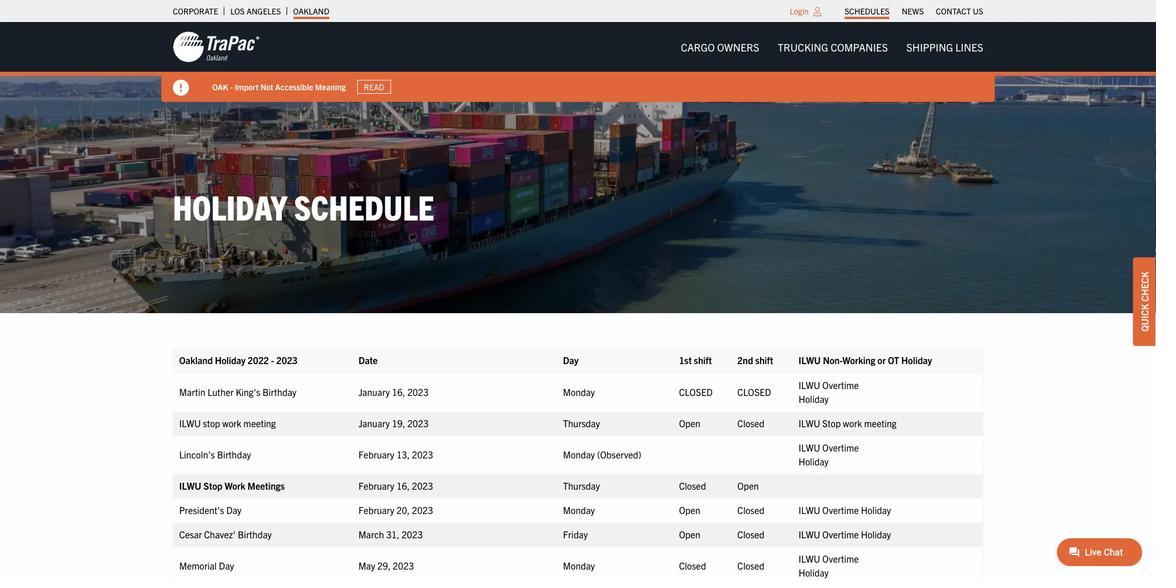 Task type: describe. For each thing, give the bounding box(es) containing it.
luther
[[208, 386, 234, 398]]

chavez'
[[204, 529, 236, 541]]

meaning
[[315, 81, 346, 92]]

quick check link
[[1134, 257, 1157, 346]]

ilwu overtime holiday for may 29, 2023
[[799, 553, 859, 579]]

2023 for february 13, 2023
[[412, 449, 433, 461]]

oakland image
[[173, 31, 260, 63]]

read link
[[357, 80, 391, 94]]

login
[[790, 6, 809, 16]]

2nd
[[738, 355, 754, 366]]

overtime for february 13, 2023
[[823, 442, 859, 454]]

february for february 20, 2023
[[359, 505, 395, 516]]

los
[[230, 6, 245, 16]]

monday (observed)
[[563, 449, 642, 461]]

monday for closed
[[563, 386, 595, 398]]

companies
[[831, 40, 888, 53]]

2023 for january 16, 2023
[[408, 386, 429, 398]]

quick
[[1139, 304, 1151, 332]]

non-
[[823, 355, 843, 366]]

ilwu stop work meeting
[[799, 418, 897, 429]]

1st shift
[[679, 355, 712, 366]]

stop for work
[[204, 480, 223, 492]]

contact us link
[[936, 3, 984, 19]]

2 vertical spatial birthday
[[238, 529, 272, 541]]

0 vertical spatial day
[[563, 355, 579, 366]]

february 16, 2023
[[359, 480, 433, 492]]

closed for may 29, 2023
[[738, 560, 765, 572]]

29,
[[378, 560, 391, 572]]

shipping
[[907, 40, 954, 53]]

ilwu stop work meeting
[[179, 418, 276, 429]]

ilwu stop work meetings
[[179, 480, 287, 492]]

(observed)
[[597, 449, 642, 461]]

quick check
[[1139, 272, 1151, 332]]

2nd shift
[[738, 355, 774, 366]]

import
[[235, 81, 259, 92]]

corporate link
[[173, 3, 218, 19]]

working
[[843, 355, 876, 366]]

meetings
[[248, 480, 285, 492]]

martin luther king's birthday
[[179, 386, 299, 398]]

4 overtime from the top
[[823, 529, 859, 541]]

meeting for ilwu stop work meeting
[[865, 418, 897, 429]]

may
[[359, 560, 375, 572]]

or
[[878, 355, 886, 366]]

read
[[364, 82, 385, 92]]

date
[[359, 355, 380, 366]]

1 vertical spatial birthday
[[217, 449, 251, 461]]

2023 for march 31, 2023
[[402, 529, 423, 541]]

work for stop
[[843, 418, 863, 429]]

news
[[902, 6, 924, 16]]

2023 for february 16, 2023
[[412, 480, 433, 492]]

us
[[973, 6, 984, 16]]

january 19, 2023
[[359, 418, 429, 429]]

3 overtime from the top
[[823, 505, 859, 516]]

shipping lines link
[[898, 35, 993, 59]]

memorial day
[[179, 560, 236, 572]]

shift for 1st shift
[[694, 355, 712, 366]]

day for may 29, 2023
[[219, 560, 234, 572]]

los angeles
[[230, 6, 281, 16]]

owners
[[718, 40, 760, 53]]

monday for closed
[[563, 560, 595, 572]]

angeles
[[247, 6, 281, 16]]

martin
[[179, 386, 206, 398]]

oakland for oakland holiday 2022 - 2023
[[179, 355, 213, 366]]

ilwu non-working or ot holiday
[[799, 355, 935, 366]]

february for february 16, 2023
[[359, 480, 395, 492]]

oakland link
[[293, 3, 330, 19]]

oakland holiday 2022 - 2023
[[179, 355, 298, 366]]

holiday schedule
[[173, 185, 434, 227]]

day for february 20, 2023
[[226, 505, 242, 516]]

closed for january 19, 2023
[[738, 418, 765, 429]]

light image
[[814, 7, 822, 16]]

corporate
[[173, 6, 218, 16]]

2022
[[248, 355, 269, 366]]

president's day
[[179, 505, 244, 516]]

trucking
[[778, 40, 829, 53]]

trucking companies
[[778, 40, 888, 53]]

february 13, 2023
[[359, 449, 433, 461]]

contact
[[936, 6, 972, 16]]

open for friday
[[679, 529, 701, 541]]

ilwu overtime holiday for february 13, 2023
[[799, 442, 859, 468]]



Task type: vqa. For each thing, say whether or not it's contained in the screenshot.
Oakland associated with Oakland Holiday 2022 - 2023
yes



Task type: locate. For each thing, give the bounding box(es) containing it.
stop
[[823, 418, 841, 429], [204, 480, 223, 492]]

2023 right 29,
[[393, 560, 414, 572]]

0 horizontal spatial -
[[230, 81, 233, 92]]

los angeles link
[[230, 3, 281, 19]]

0 vertical spatial thursday
[[563, 418, 600, 429]]

news link
[[902, 3, 924, 19]]

5 ilwu overtime holiday from the top
[[799, 553, 859, 579]]

open for thursday
[[679, 418, 701, 429]]

january 16, 2023
[[359, 386, 429, 398]]

31,
[[386, 529, 400, 541]]

january for january 16, 2023
[[359, 386, 390, 398]]

open
[[679, 418, 701, 429], [738, 480, 759, 492], [679, 505, 701, 516], [679, 529, 701, 541]]

cesar
[[179, 529, 202, 541]]

solid image
[[173, 80, 189, 96]]

february left 13,
[[359, 449, 395, 461]]

menu bar
[[839, 3, 990, 19], [672, 35, 993, 59]]

1 overtime from the top
[[823, 379, 859, 391]]

ilwu
[[799, 355, 821, 366], [799, 379, 821, 391], [179, 418, 201, 429], [799, 418, 821, 429], [799, 442, 821, 454], [179, 480, 201, 492], [799, 505, 821, 516], [799, 529, 821, 541], [799, 553, 821, 565]]

1 vertical spatial january
[[359, 418, 390, 429]]

overtime for may 29, 2023
[[823, 553, 859, 565]]

2 monday from the top
[[563, 449, 595, 461]]

menu bar up shipping
[[839, 3, 990, 19]]

oakland
[[293, 6, 330, 16], [179, 355, 213, 366]]

2 vertical spatial february
[[359, 505, 395, 516]]

january down date
[[359, 386, 390, 398]]

-
[[230, 81, 233, 92], [271, 355, 274, 366]]

1 horizontal spatial stop
[[823, 418, 841, 429]]

banner
[[0, 22, 1157, 102]]

february up february 20, 2023
[[359, 480, 395, 492]]

monday
[[563, 386, 595, 398], [563, 449, 595, 461], [563, 505, 595, 516], [563, 560, 595, 572]]

cargo owners
[[681, 40, 760, 53]]

friday
[[563, 529, 588, 541]]

1 horizontal spatial oakland
[[293, 6, 330, 16]]

13,
[[397, 449, 410, 461]]

2 thursday from the top
[[563, 480, 600, 492]]

3 february from the top
[[359, 505, 395, 516]]

1 meeting from the left
[[244, 418, 276, 429]]

menu bar containing schedules
[[839, 3, 990, 19]]

2 shift from the left
[[756, 355, 774, 366]]

menu bar inside banner
[[672, 35, 993, 59]]

16, for january
[[392, 386, 405, 398]]

work
[[225, 480, 245, 492]]

holiday
[[173, 185, 287, 227], [215, 355, 246, 366], [902, 355, 933, 366], [799, 393, 829, 405], [799, 456, 829, 468], [861, 505, 892, 516], [861, 529, 892, 541], [799, 567, 829, 579]]

contact us
[[936, 6, 984, 16]]

1 monday from the top
[[563, 386, 595, 398]]

2023 right 13,
[[412, 449, 433, 461]]

- right 2022
[[271, 355, 274, 366]]

accessible
[[275, 81, 313, 92]]

0 vertical spatial -
[[230, 81, 233, 92]]

memorial
[[179, 560, 217, 572]]

lines
[[956, 40, 984, 53]]

work
[[222, 418, 242, 429], [843, 418, 863, 429]]

birthday right king's
[[263, 386, 297, 398]]

0 vertical spatial birthday
[[263, 386, 297, 398]]

20,
[[397, 505, 410, 516]]

february for february 13, 2023
[[359, 449, 395, 461]]

1 horizontal spatial shift
[[756, 355, 774, 366]]

1 ilwu overtime holiday from the top
[[799, 379, 859, 405]]

1 work from the left
[[222, 418, 242, 429]]

19,
[[392, 418, 405, 429]]

lincoln's
[[179, 449, 215, 461]]

schedules
[[845, 6, 890, 16]]

2 vertical spatial day
[[219, 560, 234, 572]]

thursday down monday (observed)
[[563, 480, 600, 492]]

stop
[[203, 418, 220, 429]]

1 vertical spatial february
[[359, 480, 395, 492]]

2 meeting from the left
[[865, 418, 897, 429]]

- right oak
[[230, 81, 233, 92]]

0 vertical spatial january
[[359, 386, 390, 398]]

cargo owners link
[[672, 35, 769, 59]]

not
[[260, 81, 273, 92]]

banner containing cargo owners
[[0, 22, 1157, 102]]

2 closed from the left
[[738, 386, 772, 398]]

0 vertical spatial stop
[[823, 418, 841, 429]]

2 ilwu overtime holiday from the top
[[799, 442, 859, 468]]

oakland for oakland
[[293, 6, 330, 16]]

birthday
[[263, 386, 297, 398], [217, 449, 251, 461], [238, 529, 272, 541]]

1 horizontal spatial closed
[[738, 386, 772, 398]]

lincoln's birthday
[[179, 449, 253, 461]]

closed for february 20, 2023
[[738, 505, 765, 516]]

closed
[[738, 418, 765, 429], [679, 480, 706, 492], [738, 505, 765, 516], [738, 529, 765, 541], [679, 560, 706, 572], [738, 560, 765, 572]]

shipping lines
[[907, 40, 984, 53]]

february up march
[[359, 505, 395, 516]]

- inside banner
[[230, 81, 233, 92]]

2023 right 20,
[[412, 505, 433, 516]]

shift
[[694, 355, 712, 366], [756, 355, 774, 366]]

0 horizontal spatial meeting
[[244, 418, 276, 429]]

2023 right 19,
[[408, 418, 429, 429]]

march 31, 2023
[[359, 529, 423, 541]]

thursday for open
[[563, 418, 600, 429]]

0 vertical spatial oakland
[[293, 6, 330, 16]]

1 vertical spatial stop
[[204, 480, 223, 492]]

schedule
[[294, 185, 434, 227]]

2023 up january 19, 2023
[[408, 386, 429, 398]]

0 vertical spatial february
[[359, 449, 395, 461]]

cesar chavez' birthday
[[179, 529, 272, 541]]

open for monday
[[679, 505, 701, 516]]

thursday up monday (observed)
[[563, 418, 600, 429]]

march
[[359, 529, 384, 541]]

1 horizontal spatial meeting
[[865, 418, 897, 429]]

0 horizontal spatial stop
[[204, 480, 223, 492]]

closed down 1st shift
[[679, 386, 713, 398]]

1 vertical spatial oakland
[[179, 355, 213, 366]]

closed for march 31, 2023
[[738, 529, 765, 541]]

overtime
[[823, 379, 859, 391], [823, 442, 859, 454], [823, 505, 859, 516], [823, 529, 859, 541], [823, 553, 859, 565]]

2023 for january 19, 2023
[[408, 418, 429, 429]]

thursday for closed
[[563, 480, 600, 492]]

day
[[563, 355, 579, 366], [226, 505, 242, 516], [219, 560, 234, 572]]

2 work from the left
[[843, 418, 863, 429]]

oakland right angeles
[[293, 6, 330, 16]]

closed down 2nd shift
[[738, 386, 772, 398]]

2023 up february 20, 2023
[[412, 480, 433, 492]]

1 horizontal spatial work
[[843, 418, 863, 429]]

0 horizontal spatial work
[[222, 418, 242, 429]]

5 overtime from the top
[[823, 553, 859, 565]]

february
[[359, 449, 395, 461], [359, 480, 395, 492], [359, 505, 395, 516]]

shift right 1st
[[694, 355, 712, 366]]

oak
[[212, 81, 228, 92]]

overtime for january 16, 2023
[[823, 379, 859, 391]]

president's
[[179, 505, 224, 516]]

stop for work
[[823, 418, 841, 429]]

check
[[1139, 272, 1151, 302]]

1 horizontal spatial -
[[271, 355, 274, 366]]

4 ilwu overtime holiday from the top
[[799, 529, 892, 541]]

shift right 2nd
[[756, 355, 774, 366]]

trucking companies link
[[769, 35, 898, 59]]

ilwu overtime holiday for january 16, 2023
[[799, 379, 859, 405]]

1st
[[679, 355, 692, 366]]

1 closed from the left
[[679, 386, 713, 398]]

2023 right 2022
[[276, 355, 298, 366]]

king's
[[236, 386, 260, 398]]

0 horizontal spatial oakland
[[179, 355, 213, 366]]

0 horizontal spatial shift
[[694, 355, 712, 366]]

1 vertical spatial 16,
[[397, 480, 410, 492]]

0 horizontal spatial closed
[[679, 386, 713, 398]]

2 february from the top
[[359, 480, 395, 492]]

1 january from the top
[[359, 386, 390, 398]]

february 20, 2023
[[359, 505, 433, 516]]

january
[[359, 386, 390, 398], [359, 418, 390, 429]]

birthday right chavez'
[[238, 529, 272, 541]]

menu bar down light image
[[672, 35, 993, 59]]

work for stop
[[222, 418, 242, 429]]

3 ilwu overtime holiday from the top
[[799, 505, 894, 516]]

meeting
[[244, 418, 276, 429], [865, 418, 897, 429]]

login link
[[790, 6, 809, 16]]

oak - import not accessible meaning
[[212, 81, 346, 92]]

3 monday from the top
[[563, 505, 595, 516]]

1 vertical spatial thursday
[[563, 480, 600, 492]]

2023 for may 29, 2023
[[393, 560, 414, 572]]

4 monday from the top
[[563, 560, 595, 572]]

1 february from the top
[[359, 449, 395, 461]]

meeting for ilwu stop work meeting
[[244, 418, 276, 429]]

0 vertical spatial menu bar
[[839, 3, 990, 19]]

2023
[[276, 355, 298, 366], [408, 386, 429, 398], [408, 418, 429, 429], [412, 449, 433, 461], [412, 480, 433, 492], [412, 505, 433, 516], [402, 529, 423, 541], [393, 560, 414, 572]]

cargo
[[681, 40, 715, 53]]

2 overtime from the top
[[823, 442, 859, 454]]

16, up 19,
[[392, 386, 405, 398]]

2023 for february 20, 2023
[[412, 505, 433, 516]]

ot
[[888, 355, 900, 366]]

closed
[[679, 386, 713, 398], [738, 386, 772, 398]]

1 vertical spatial menu bar
[[672, 35, 993, 59]]

16,
[[392, 386, 405, 398], [397, 480, 410, 492]]

shift for 2nd shift
[[756, 355, 774, 366]]

january left 19,
[[359, 418, 390, 429]]

ilwu overtime holiday
[[799, 379, 859, 405], [799, 442, 859, 468], [799, 505, 894, 516], [799, 529, 892, 541], [799, 553, 859, 579]]

2023 right 31,
[[402, 529, 423, 541]]

may 29, 2023
[[359, 560, 414, 572]]

birthday up work
[[217, 449, 251, 461]]

monday for open
[[563, 505, 595, 516]]

january for january 19, 2023
[[359, 418, 390, 429]]

1 vertical spatial -
[[271, 355, 274, 366]]

schedules link
[[845, 3, 890, 19]]

oakland up martin at bottom
[[179, 355, 213, 366]]

16, up 20,
[[397, 480, 410, 492]]

2 january from the top
[[359, 418, 390, 429]]

menu bar containing cargo owners
[[672, 35, 993, 59]]

1 vertical spatial day
[[226, 505, 242, 516]]

16, for february
[[397, 480, 410, 492]]

1 thursday from the top
[[563, 418, 600, 429]]

0 vertical spatial 16,
[[392, 386, 405, 398]]

1 shift from the left
[[694, 355, 712, 366]]



